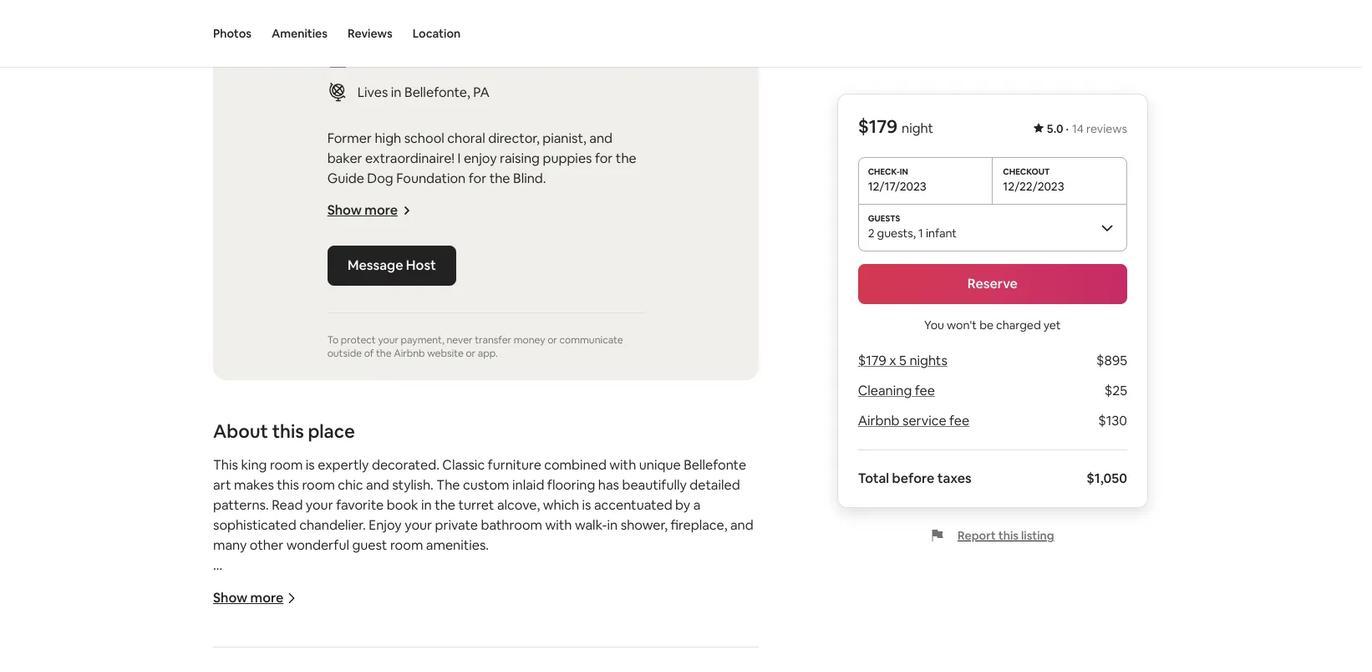 Task type: vqa. For each thing, say whether or not it's contained in the screenshot.
bathroom in The Belle Fonte Room has casual elegance. The turret area is great for sitting, reading, and enjoying a nice glass of wine.  The private en-suite bathroom has a walk-in shower.
yes



Task type: describe. For each thing, give the bounding box(es) containing it.
walk- inside this king room is expertly decorated. classic furniture combined with unique bellefonte art makes this room chic and stylish. the custom inlaid flooring has beautifully detailed patterns. read your favorite book in the turret alcove, which is accentuated by a sophisticated chandelier. enjoy your private bathroom with walk-in shower, fireplace, and many other wonderful guest room amenities.
[[575, 517, 608, 534]]

guide
[[327, 170, 364, 187]]

my
[[358, 50, 376, 68]]

0 horizontal spatial or
[[466, 347, 476, 360]]

combined
[[545, 457, 607, 474]]

x
[[890, 352, 897, 370]]

nights
[[910, 352, 948, 370]]

unique
[[640, 457, 681, 474]]

fonte
[[272, 597, 307, 615]]

infant
[[926, 226, 957, 241]]

in right lives
[[391, 84, 402, 101]]

2 vertical spatial your
[[405, 517, 432, 534]]

airbnb service fee button
[[858, 412, 970, 430]]

elegance.
[[414, 597, 474, 615]]

$179 night
[[858, 115, 934, 138]]

book
[[387, 497, 418, 514]]

extraordinaire!
[[365, 150, 455, 167]]

former
[[327, 130, 372, 147]]

show for "show more" link
[[327, 202, 362, 219]]

reviews button
[[348, 0, 393, 67]]

by
[[676, 497, 691, 514]]

payment,
[[401, 334, 445, 347]]

private inside the belle fonte room has casual elegance. the turret area is great for sitting, reading, and enjoying a nice glass of wine.  the private en-suite bathroom has a walk-in shower.
[[447, 617, 490, 635]]

total before taxes
[[858, 470, 972, 487]]

detailed
[[690, 477, 741, 494]]

show more for show more button
[[213, 590, 284, 607]]

$25
[[1105, 382, 1128, 400]]

report
[[958, 528, 997, 544]]

1 horizontal spatial with
[[610, 457, 637, 474]]

1 vertical spatial your
[[306, 497, 333, 514]]

amenities.
[[426, 537, 489, 554]]

bathroom inside the belle fonte room has casual elegance. the turret area is great for sitting, reading, and enjoying a nice glass of wine.  the private en-suite bathroom has a walk-in shower.
[[546, 617, 607, 635]]

taxes
[[938, 470, 972, 487]]

1 horizontal spatial or
[[548, 334, 558, 347]]

about
[[213, 420, 268, 443]]

listing
[[1022, 528, 1055, 544]]

stylish.
[[392, 477, 434, 494]]

read
[[272, 497, 303, 514]]

the belle fonte room has casual elegance. the turret area is great for sitting, reading, and enjoying a nice glass of wine.  the private en-suite bathroom has a walk-in shower.
[[213, 597, 739, 635]]

chandelier.
[[300, 517, 366, 534]]

never
[[447, 334, 473, 347]]

$179 for $179 night
[[858, 115, 898, 138]]

lives
[[358, 84, 388, 101]]

this
[[213, 457, 238, 474]]

beautifully
[[622, 477, 687, 494]]

and right the fireplace,
[[731, 517, 754, 534]]

area
[[542, 597, 569, 615]]

guests
[[878, 226, 914, 241]]

makes
[[234, 477, 274, 494]]

king
[[241, 457, 267, 474]]

of inside the belle fonte room has casual elegance. the turret area is great for sitting, reading, and enjoying a nice glass of wine.  the private en-suite bathroom has a walk-in shower.
[[367, 617, 380, 635]]

the right puppies
[[616, 150, 637, 167]]

a inside this king room is expertly decorated. classic furniture combined with unique bellefonte art makes this room chic and stylish. the custom inlaid flooring has beautifully detailed patterns. read your favorite book in the turret alcove, which is accentuated by a sophisticated chandelier. enjoy your private bathroom with walk-in shower, fireplace, and many other wonderful guest room amenities.
[[694, 497, 701, 514]]

2
[[869, 226, 875, 241]]

show for show more button
[[213, 590, 248, 607]]

$179 for $179 x 5 nights
[[858, 352, 887, 370]]

foundation
[[397, 170, 466, 187]]

$179 x 5 nights button
[[858, 352, 948, 370]]

alcove,
[[497, 497, 540, 514]]

great
[[584, 597, 617, 615]]

to
[[327, 334, 339, 347]]

outside
[[327, 347, 362, 360]]

cleaning
[[858, 382, 912, 400]]

the inside this king room is expertly decorated. classic furniture combined with unique bellefonte art makes this room chic and stylish. the custom inlaid flooring has beautifully detailed patterns. read your favorite book in the turret alcove, which is accentuated by a sophisticated chandelier. enjoy your private bathroom with walk-in shower, fireplace, and many other wonderful guest room amenities.
[[435, 497, 456, 514]]

amenities button
[[272, 0, 328, 67]]

choral
[[448, 130, 486, 147]]

$130
[[1099, 412, 1128, 430]]

glass
[[333, 617, 364, 635]]

this for about
[[272, 420, 304, 443]]

pa
[[473, 84, 490, 101]]

place
[[308, 420, 355, 443]]

0 vertical spatial room
[[270, 457, 303, 474]]

bathroom inside this king room is expertly decorated. classic furniture combined with unique bellefonte art makes this room chic and stylish. the custom inlaid flooring has beautifully detailed patterns. read your favorite book in the turret alcove, which is accentuated by a sophisticated chandelier. enjoy your private bathroom with walk-in shower, fireplace, and many other wonderful guest room amenities.
[[481, 517, 543, 534]]

service
[[903, 412, 947, 430]]

private inside this king room is expertly decorated. classic furniture combined with unique bellefonte art makes this room chic and stylish. the custom inlaid flooring has beautifully detailed patterns. read your favorite book in the turret alcove, which is accentuated by a sophisticated chandelier. enjoy your private bathroom with walk-in shower, fireplace, and many other wonderful guest room amenities.
[[435, 517, 478, 534]]

dog
[[367, 170, 394, 187]]

inlaid
[[513, 477, 545, 494]]

you
[[925, 318, 945, 333]]

report this listing button
[[932, 528, 1055, 544]]

before
[[893, 470, 935, 487]]

classic
[[443, 457, 485, 474]]

show more button
[[213, 590, 297, 607]]

bellefonte,
[[405, 84, 471, 101]]

app.
[[478, 347, 498, 360]]

host
[[406, 257, 436, 274]]

2 vertical spatial room
[[390, 537, 423, 554]]

more for show more button
[[251, 590, 284, 607]]

to protect your payment, never transfer money or communicate outside of the airbnb website or app.
[[327, 334, 623, 360]]

has inside this king room is expertly decorated. classic furniture combined with unique bellefonte art makes this room chic and stylish. the custom inlaid flooring has beautifully detailed patterns. read your favorite book in the turret alcove, which is accentuated by a sophisticated chandelier. enjoy your private bathroom with walk-in shower, fireplace, and many other wonderful guest room amenities.
[[598, 477, 620, 494]]

reviews
[[1087, 121, 1128, 136]]

show more for "show more" link
[[327, 202, 398, 219]]

school
[[404, 130, 445, 147]]

decorated.
[[372, 457, 440, 474]]

your inside to protect your payment, never transfer money or communicate outside of the airbnb website or app.
[[378, 334, 399, 347]]

1 horizontal spatial airbnb
[[858, 412, 900, 430]]

location
[[413, 26, 461, 41]]

12/22/2023
[[1004, 179, 1065, 194]]

$1,050
[[1087, 470, 1128, 487]]

about this place
[[213, 420, 355, 443]]

furniture
[[488, 457, 542, 474]]

1 vertical spatial room
[[302, 477, 335, 494]]

charged
[[997, 318, 1042, 333]]

flooring
[[548, 477, 596, 494]]

the up en-
[[477, 597, 500, 615]]



Task type: locate. For each thing, give the bounding box(es) containing it.
this left listing
[[999, 528, 1019, 544]]

is
[[306, 457, 315, 474], [582, 497, 592, 514], [572, 597, 581, 615]]

private up amenities.
[[435, 517, 478, 534]]

1 horizontal spatial fee
[[950, 412, 970, 430]]

is left expertly at the bottom left
[[306, 457, 315, 474]]

puppies
[[543, 150, 592, 167]]

night
[[902, 120, 934, 137]]

0 vertical spatial walk-
[[575, 517, 608, 534]]

show up enjoying
[[213, 590, 248, 607]]

in right 'book'
[[421, 497, 432, 514]]

reserve
[[968, 275, 1018, 293]]

fee up service
[[915, 382, 936, 400]]

1 vertical spatial for
[[469, 170, 487, 187]]

accentuated
[[594, 497, 673, 514]]

0 vertical spatial show more
[[327, 202, 398, 219]]

for right great
[[620, 597, 638, 615]]

enjoying
[[239, 617, 291, 635]]

total
[[858, 470, 890, 487]]

1 vertical spatial $179
[[858, 352, 887, 370]]

the left belle
[[213, 597, 237, 615]]

2 vertical spatial this
[[999, 528, 1019, 544]]

1 vertical spatial bathroom
[[546, 617, 607, 635]]

,
[[914, 226, 916, 241]]

2 horizontal spatial is
[[582, 497, 592, 514]]

room down "enjoy"
[[390, 537, 423, 554]]

bathroom down the area
[[546, 617, 607, 635]]

0 horizontal spatial for
[[469, 170, 487, 187]]

this left place
[[272, 420, 304, 443]]

2 vertical spatial for
[[620, 597, 638, 615]]

0 vertical spatial more
[[365, 202, 398, 219]]

0 vertical spatial show
[[327, 202, 362, 219]]

this up read
[[277, 477, 299, 494]]

2 horizontal spatial a
[[694, 497, 701, 514]]

transfer
[[475, 334, 512, 347]]

is right the area
[[572, 597, 581, 615]]

0 vertical spatial for
[[595, 150, 613, 167]]

your right protect on the left bottom
[[378, 334, 399, 347]]

of right glass
[[367, 617, 380, 635]]

the up amenities.
[[435, 497, 456, 514]]

2 vertical spatial is
[[572, 597, 581, 615]]

walk- down sitting,
[[644, 617, 677, 635]]

director,
[[488, 130, 540, 147]]

5.0 · 14 reviews
[[1048, 121, 1128, 136]]

0 vertical spatial has
[[598, 477, 620, 494]]

for down enjoy
[[469, 170, 487, 187]]

1 vertical spatial walk-
[[644, 617, 677, 635]]

sophisticated
[[213, 517, 297, 534]]

1 $179 from the top
[[858, 115, 898, 138]]

and right "pianist,"
[[590, 130, 613, 147]]

has up glass
[[349, 597, 370, 615]]

more down the dog
[[365, 202, 398, 219]]

this inside this king room is expertly decorated. classic furniture combined with unique bellefonte art makes this room chic and stylish. the custom inlaid flooring has beautifully detailed patterns. read your favorite book in the turret alcove, which is accentuated by a sophisticated chandelier. enjoy your private bathroom with walk-in shower, fireplace, and many other wonderful guest room amenities.
[[277, 477, 299, 494]]

en-
[[493, 617, 513, 635]]

0 vertical spatial your
[[378, 334, 399, 347]]

turret inside the belle fonte room has casual elegance. the turret area is great for sitting, reading, and enjoying a nice glass of wine.  the private en-suite bathroom has a walk-in shower.
[[503, 597, 539, 615]]

in down accentuated
[[608, 517, 618, 534]]

0 vertical spatial airbnb
[[394, 347, 425, 360]]

and inside former high school choral director, pianist, and baker extraordinaire!  i enjoy raising puppies for the guide dog foundation for the blind.
[[590, 130, 613, 147]]

this
[[272, 420, 304, 443], [277, 477, 299, 494], [999, 528, 1019, 544]]

fee
[[915, 382, 936, 400], [950, 412, 970, 430]]

is down flooring
[[582, 497, 592, 514]]

amenities
[[272, 26, 328, 41]]

walk- down which
[[575, 517, 608, 534]]

2 horizontal spatial for
[[620, 597, 638, 615]]

lives in bellefonte, pa
[[358, 84, 490, 101]]

1 horizontal spatial more
[[365, 202, 398, 219]]

room right king
[[270, 457, 303, 474]]

the down elegance.
[[420, 617, 444, 635]]

more up enjoying
[[251, 590, 284, 607]]

$179 left x on the bottom of page
[[858, 352, 887, 370]]

0 vertical spatial $179
[[858, 115, 898, 138]]

1 horizontal spatial walk-
[[644, 617, 677, 635]]

and inside the belle fonte room has casual elegance. the turret area is great for sitting, reading, and enjoying a nice glass of wine.  the private en-suite bathroom has a walk-in shower.
[[213, 617, 236, 635]]

2 vertical spatial has
[[610, 617, 631, 635]]

turret up the suite
[[503, 597, 539, 615]]

pianist,
[[543, 130, 587, 147]]

this for report
[[999, 528, 1019, 544]]

2 $179 from the top
[[858, 352, 887, 370]]

0 vertical spatial turret
[[459, 497, 495, 514]]

in
[[391, 84, 402, 101], [421, 497, 432, 514], [608, 517, 618, 534], [677, 617, 687, 635]]

has
[[598, 477, 620, 494], [349, 597, 370, 615], [610, 617, 631, 635]]

nice
[[304, 617, 330, 635]]

airbnb service fee
[[858, 412, 970, 430]]

work:
[[379, 50, 412, 68]]

raising
[[500, 150, 540, 167]]

1 vertical spatial airbnb
[[858, 412, 900, 430]]

the
[[616, 150, 637, 167], [490, 170, 511, 187], [376, 347, 392, 360], [435, 497, 456, 514]]

a right by
[[694, 497, 701, 514]]

0 vertical spatial bathroom
[[481, 517, 543, 534]]

0 horizontal spatial your
[[306, 497, 333, 514]]

1 horizontal spatial your
[[378, 334, 399, 347]]

has down great
[[610, 617, 631, 635]]

the down enjoy
[[490, 170, 511, 187]]

wine.
[[383, 617, 415, 635]]

0 vertical spatial of
[[364, 347, 374, 360]]

innkeeper
[[415, 50, 477, 68]]

1 vertical spatial more
[[251, 590, 284, 607]]

won't
[[947, 318, 978, 333]]

a down sitting,
[[634, 617, 641, 635]]

other
[[250, 537, 284, 554]]

room down expertly at the bottom left
[[302, 477, 335, 494]]

former high school choral director, pianist, and baker extraordinaire!  i enjoy raising puppies for the guide dog foundation for the blind.
[[327, 130, 637, 187]]

2 horizontal spatial your
[[405, 517, 432, 534]]

show
[[327, 202, 362, 219], [213, 590, 248, 607]]

0 vertical spatial private
[[435, 517, 478, 534]]

of
[[364, 347, 374, 360], [367, 617, 380, 635]]

has up accentuated
[[598, 477, 620, 494]]

the right protect on the left bottom
[[376, 347, 392, 360]]

5.0
[[1048, 121, 1064, 136]]

walk- inside the belle fonte room has casual elegance. the turret area is great for sitting, reading, and enjoying a nice glass of wine.  the private en-suite bathroom has a walk-in shower.
[[644, 617, 677, 635]]

i
[[458, 150, 461, 167]]

bathroom down alcove,
[[481, 517, 543, 534]]

show more link
[[327, 202, 411, 219]]

0 horizontal spatial more
[[251, 590, 284, 607]]

shower,
[[621, 517, 668, 534]]

fee right service
[[950, 412, 970, 430]]

1 horizontal spatial for
[[595, 150, 613, 167]]

reading,
[[686, 597, 736, 615]]

or left app.
[[466, 347, 476, 360]]

show more up enjoying
[[213, 590, 284, 607]]

0 horizontal spatial show
[[213, 590, 248, 607]]

and left enjoying
[[213, 617, 236, 635]]

1 vertical spatial of
[[367, 617, 380, 635]]

1 vertical spatial with
[[546, 517, 572, 534]]

report this listing
[[958, 528, 1055, 544]]

cleaning fee button
[[858, 382, 936, 400]]

1 vertical spatial turret
[[503, 597, 539, 615]]

the down classic
[[437, 477, 460, 494]]

baker
[[327, 150, 363, 167]]

wonderful
[[286, 537, 349, 554]]

$179 left "night" on the right of the page
[[858, 115, 898, 138]]

in down sitting,
[[677, 617, 687, 635]]

0 horizontal spatial walk-
[[575, 517, 608, 534]]

blind.
[[513, 170, 546, 187]]

show down guide
[[327, 202, 362, 219]]

show more down guide
[[327, 202, 398, 219]]

for right puppies
[[595, 150, 613, 167]]

airbnb down cleaning
[[858, 412, 900, 430]]

2 guests , 1 infant
[[869, 226, 957, 241]]

1 horizontal spatial a
[[634, 617, 641, 635]]

1 horizontal spatial turret
[[503, 597, 539, 615]]

or right money
[[548, 334, 558, 347]]

cleaning fee
[[858, 382, 936, 400]]

the inside this king room is expertly decorated. classic furniture combined with unique bellefonte art makes this room chic and stylish. the custom inlaid flooring has beautifully detailed patterns. read your favorite book in the turret alcove, which is accentuated by a sophisticated chandelier. enjoy your private bathroom with walk-in shower, fireplace, and many other wonderful guest room amenities.
[[437, 477, 460, 494]]

1 horizontal spatial show
[[327, 202, 362, 219]]

$179 x 5 nights
[[858, 352, 948, 370]]

airbnb inside to protect your payment, never transfer money or communicate outside of the airbnb website or app.
[[394, 347, 425, 360]]

you won't be charged yet
[[925, 318, 1062, 333]]

0 vertical spatial with
[[610, 457, 637, 474]]

belle
[[240, 597, 269, 615]]

1 vertical spatial fee
[[950, 412, 970, 430]]

of right outside
[[364, 347, 374, 360]]

show more
[[327, 202, 398, 219], [213, 590, 284, 607]]

1 vertical spatial has
[[349, 597, 370, 615]]

photos button
[[213, 0, 252, 67]]

1 horizontal spatial is
[[572, 597, 581, 615]]

fireplace,
[[671, 517, 728, 534]]

1
[[919, 226, 924, 241]]

airbnb
[[394, 347, 425, 360], [858, 412, 900, 430]]

with left unique
[[610, 457, 637, 474]]

12/17/2023
[[869, 179, 927, 194]]

turret inside this king room is expertly decorated. classic furniture combined with unique bellefonte art makes this room chic and stylish. the custom inlaid flooring has beautifully detailed patterns. read your favorite book in the turret alcove, which is accentuated by a sophisticated chandelier. enjoy your private bathroom with walk-in shower, fireplace, and many other wonderful guest room amenities.
[[459, 497, 495, 514]]

0 horizontal spatial a
[[294, 617, 302, 635]]

0 horizontal spatial show more
[[213, 590, 284, 607]]

more for "show more" link
[[365, 202, 398, 219]]

many
[[213, 537, 247, 554]]

bellefonte
[[684, 457, 747, 474]]

your down 'book'
[[405, 517, 432, 534]]

sitting,
[[641, 597, 683, 615]]

be
[[980, 318, 994, 333]]

0 horizontal spatial with
[[546, 517, 572, 534]]

website
[[427, 347, 464, 360]]

1 vertical spatial private
[[447, 617, 490, 635]]

1 vertical spatial is
[[582, 497, 592, 514]]

room
[[310, 597, 346, 615]]

a left nice
[[294, 617, 302, 635]]

your
[[378, 334, 399, 347], [306, 497, 333, 514], [405, 517, 432, 534]]

1 horizontal spatial show more
[[327, 202, 398, 219]]

0 horizontal spatial bathroom
[[481, 517, 543, 534]]

0 horizontal spatial airbnb
[[394, 347, 425, 360]]

1 vertical spatial show more
[[213, 590, 284, 607]]

enjoy
[[369, 517, 402, 534]]

in inside the belle fonte room has casual elegance. the turret area is great for sitting, reading, and enjoying a nice glass of wine.  the private en-suite bathroom has a walk-in shower.
[[677, 617, 687, 635]]

1 vertical spatial show
[[213, 590, 248, 607]]

money
[[514, 334, 546, 347]]

and up favorite
[[366, 477, 389, 494]]

chic
[[338, 477, 363, 494]]

with down which
[[546, 517, 572, 534]]

is inside the belle fonte room has casual elegance. the turret area is great for sitting, reading, and enjoying a nice glass of wine.  the private en-suite bathroom has a walk-in shower.
[[572, 597, 581, 615]]

0 vertical spatial this
[[272, 420, 304, 443]]

airbnb left the website at the left bottom
[[394, 347, 425, 360]]

private down elegance.
[[447, 617, 490, 635]]

communicate
[[560, 334, 623, 347]]

message host link
[[327, 246, 456, 286]]

more
[[365, 202, 398, 219], [251, 590, 284, 607]]

casual
[[373, 597, 411, 615]]

0 horizontal spatial turret
[[459, 497, 495, 514]]

1 horizontal spatial bathroom
[[546, 617, 607, 635]]

for inside the belle fonte room has casual elegance. the turret area is great for sitting, reading, and enjoying a nice glass of wine.  the private en-suite bathroom has a walk-in shower.
[[620, 597, 638, 615]]

yet
[[1044, 318, 1062, 333]]

0 horizontal spatial fee
[[915, 382, 936, 400]]

14
[[1073, 121, 1084, 136]]

0 vertical spatial is
[[306, 457, 315, 474]]

your up chandelier.
[[306, 497, 333, 514]]

protect
[[341, 334, 376, 347]]

1 vertical spatial this
[[277, 477, 299, 494]]

room
[[270, 457, 303, 474], [302, 477, 335, 494], [390, 537, 423, 554]]

0 horizontal spatial is
[[306, 457, 315, 474]]

the inside to protect your payment, never transfer money or communicate outside of the airbnb website or app.
[[376, 347, 392, 360]]

turret down custom
[[459, 497, 495, 514]]

0 vertical spatial fee
[[915, 382, 936, 400]]

of inside to protect your payment, never transfer money or communicate outside of the airbnb website or app.
[[364, 347, 374, 360]]



